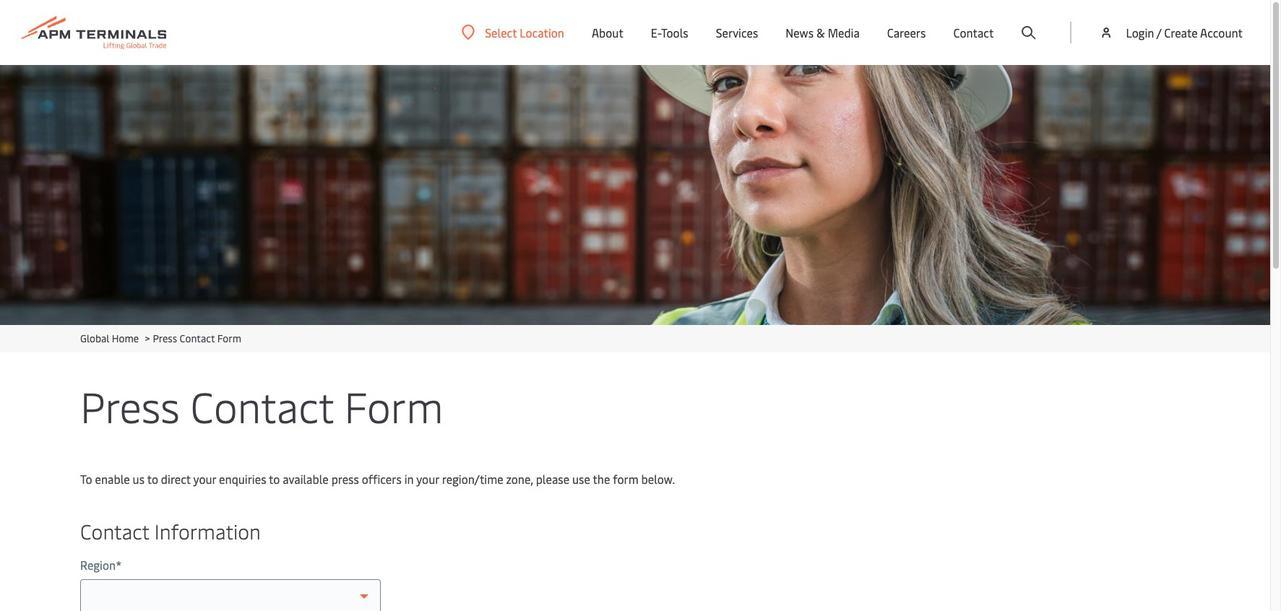 Task type: locate. For each thing, give the bounding box(es) containing it.
form
[[217, 332, 241, 346], [344, 377, 444, 434]]

your right direct
[[193, 471, 216, 487]]

&
[[817, 25, 825, 40]]

contact
[[954, 25, 994, 40], [180, 332, 215, 346], [191, 377, 334, 434], [80, 518, 149, 545]]

0 horizontal spatial to
[[147, 471, 158, 487]]

please
[[536, 471, 570, 487]]

your
[[193, 471, 216, 487], [417, 471, 439, 487]]

press down home
[[80, 377, 180, 434]]

services button
[[716, 0, 759, 65]]

in
[[405, 471, 414, 487]]

1 horizontal spatial form
[[344, 377, 444, 434]]

use
[[573, 471, 591, 487]]

2 your from the left
[[417, 471, 439, 487]]

your right in
[[417, 471, 439, 487]]

region/time
[[442, 471, 504, 487]]

enable
[[95, 471, 130, 487]]

login
[[1127, 25, 1155, 40]]

1 horizontal spatial your
[[417, 471, 439, 487]]

global home link
[[80, 332, 139, 346]]

about button
[[592, 0, 624, 65]]

press right > on the left bottom of page
[[153, 332, 177, 346]]

press contact form
[[80, 377, 444, 434]]

zone,
[[506, 471, 533, 487]]

global home > press contact form
[[80, 332, 241, 346]]

1 vertical spatial form
[[344, 377, 444, 434]]

us
[[133, 471, 145, 487]]

to left available
[[269, 471, 280, 487]]

create
[[1165, 25, 1198, 40]]

media
[[828, 25, 860, 40]]

home
[[112, 332, 139, 346]]

services
[[716, 25, 759, 40]]

0 horizontal spatial your
[[193, 471, 216, 487]]

to
[[80, 471, 92, 487]]

press
[[153, 332, 177, 346], [80, 377, 180, 434]]

1 to from the left
[[147, 471, 158, 487]]

global
[[80, 332, 109, 346]]

select location button
[[462, 24, 565, 40]]

to
[[147, 471, 158, 487], [269, 471, 280, 487]]

1 horizontal spatial to
[[269, 471, 280, 487]]

press enquiries 500 image
[[0, 65, 1271, 325]]

e-tools
[[651, 25, 689, 40]]

news & media button
[[786, 0, 860, 65]]

to right us
[[147, 471, 158, 487]]

available
[[283, 471, 329, 487]]

0 vertical spatial form
[[217, 332, 241, 346]]

0 vertical spatial press
[[153, 332, 177, 346]]

to enable us to direct your enquiries to available press officers in your region/time zone, please use the form below.
[[80, 471, 675, 487]]



Task type: vqa. For each thing, say whether or not it's contained in the screenshot.
2nd Past from the bottom
no



Task type: describe. For each thing, give the bounding box(es) containing it.
press
[[332, 471, 359, 487]]

tools
[[661, 25, 689, 40]]

1 vertical spatial press
[[80, 377, 180, 434]]

about
[[592, 25, 624, 40]]

1 your from the left
[[193, 471, 216, 487]]

enquiries
[[219, 471, 266, 487]]

below.
[[642, 471, 675, 487]]

officers
[[362, 471, 402, 487]]

account
[[1201, 25, 1243, 40]]

>
[[145, 332, 150, 346]]

news
[[786, 25, 814, 40]]

careers
[[888, 25, 926, 40]]

careers button
[[888, 0, 926, 65]]

login / create account
[[1127, 25, 1243, 40]]

select
[[485, 24, 517, 40]]

information
[[155, 518, 261, 545]]

form
[[613, 471, 639, 487]]

/
[[1157, 25, 1162, 40]]

the
[[593, 471, 610, 487]]

location
[[520, 24, 565, 40]]

e-tools button
[[651, 0, 689, 65]]

2 to from the left
[[269, 471, 280, 487]]

news & media
[[786, 25, 860, 40]]

select location
[[485, 24, 565, 40]]

direct
[[161, 471, 191, 487]]

0 horizontal spatial form
[[217, 332, 241, 346]]

e-
[[651, 25, 661, 40]]

region
[[80, 557, 116, 573]]

contact information
[[80, 518, 261, 545]]

login / create account link
[[1100, 0, 1243, 65]]

contact button
[[954, 0, 994, 65]]



